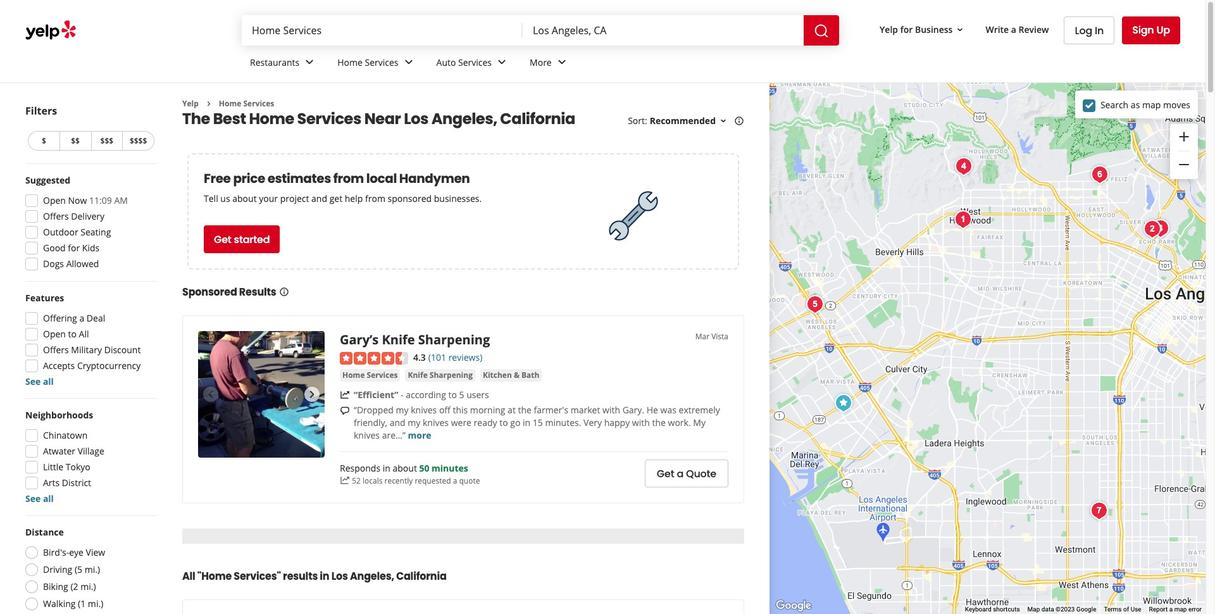 Task type: describe. For each thing, give the bounding box(es) containing it.
los for near
[[404, 109, 429, 129]]

1 vertical spatial from
[[365, 193, 385, 205]]

suggested
[[25, 174, 70, 186]]

dogs
[[43, 258, 64, 270]]

kitchen & bath link
[[480, 369, 542, 382]]

"dropped
[[354, 404, 394, 416]]

extremely
[[679, 404, 720, 416]]

california for the best home services near los angeles, california
[[500, 109, 575, 129]]

los for in
[[331, 569, 348, 584]]

1 vertical spatial my
[[408, 417, 421, 429]]

services for the auto services link at the left top of the page
[[458, 56, 492, 68]]

angeles, for in
[[350, 569, 394, 584]]

california for all "home services" results in los angeles, california
[[396, 569, 447, 584]]

in
[[1095, 23, 1104, 38]]

home services for "home services" button
[[342, 370, 398, 380]]

keyboard
[[965, 606, 992, 613]]

50
[[419, 462, 429, 474]]

see all button for accepts cryptocurrency
[[25, 375, 54, 387]]

sponsored
[[182, 285, 237, 300]]

none field find
[[252, 23, 513, 37]]

atwater
[[43, 445, 75, 457]]

group containing neighborhoods
[[22, 409, 157, 505]]

a for offering
[[79, 312, 84, 324]]

delivery
[[71, 210, 104, 222]]

review
[[1019, 23, 1049, 35]]

"home
[[197, 569, 232, 584]]

open to all
[[43, 328, 89, 340]]

estimates
[[268, 170, 331, 188]]

offering a deal
[[43, 312, 105, 324]]

handymen
[[399, 170, 470, 188]]

Find text field
[[252, 23, 513, 37]]

village
[[78, 445, 104, 457]]

walking (1 mi.)
[[43, 598, 103, 610]]

district
[[62, 477, 91, 489]]

google
[[1077, 606, 1097, 613]]

services"
[[234, 569, 281, 584]]

"dropped my knives off this morning at the farmer's market with gary. he was extremely friendly, and my knives were ready to go in 15 minutes. very happy with the work. my knives are…"
[[354, 404, 720, 441]]

&
[[514, 370, 520, 380]]

map for error
[[1175, 606, 1187, 613]]

view
[[86, 546, 105, 558]]

recently
[[385, 475, 413, 486]]

sponsored
[[388, 193, 432, 205]]

1 vertical spatial home services link
[[219, 98, 274, 109]]

kitchen
[[483, 370, 512, 380]]

16 speech v2 image
[[340, 406, 350, 416]]

more link
[[520, 46, 580, 82]]

offers for offers delivery
[[43, 210, 69, 222]]

zoom out image
[[1177, 157, 1192, 172]]

0 vertical spatial knife
[[382, 331, 415, 348]]

map data ©2023 google
[[1028, 606, 1097, 613]]

$$
[[71, 135, 80, 146]]

2 vertical spatial home services link
[[340, 369, 400, 382]]

he
[[647, 404, 658, 416]]

$$$ button
[[91, 131, 122, 151]]

gary's knife sharpening image
[[198, 331, 325, 458]]

16 info v2 image
[[279, 287, 289, 297]]

users
[[467, 389, 489, 401]]

sign
[[1133, 23, 1154, 37]]

handywomen home services image
[[950, 207, 976, 232]]

previous image
[[203, 387, 218, 402]]

(101 reviews) link
[[428, 350, 483, 364]]

services for the top home services link
[[365, 56, 399, 68]]

1 vertical spatial to
[[448, 389, 457, 401]]

open for open to all
[[43, 328, 66, 340]]

minutes.
[[545, 417, 581, 429]]

see all for arts
[[25, 492, 54, 505]]

log in link
[[1064, 16, 1115, 44]]

walking
[[43, 598, 76, 610]]

were
[[451, 417, 472, 429]]

eye
[[69, 546, 84, 558]]

2 vertical spatial in
[[320, 569, 329, 584]]

16 chevron down v2 image
[[718, 116, 729, 126]]

your
[[259, 193, 278, 205]]

get for get a quote
[[657, 466, 674, 481]]

0 vertical spatial to
[[68, 328, 77, 340]]

results
[[239, 285, 276, 300]]

home right 16 chevron right v2 "image"
[[219, 98, 241, 109]]

0 vertical spatial home services link
[[327, 46, 426, 82]]

0 vertical spatial all
[[79, 328, 89, 340]]

0 horizontal spatial the
[[518, 404, 532, 416]]

sort:
[[628, 115, 647, 127]]

report a map error link
[[1149, 606, 1202, 613]]

4.3
[[413, 352, 426, 364]]

terms
[[1104, 606, 1122, 613]]

free price estimates from local handymen image
[[602, 184, 666, 248]]

outdoor seating
[[43, 226, 111, 238]]

best
[[213, 109, 246, 129]]

yelp for business button
[[875, 18, 971, 41]]

sign up link
[[1122, 16, 1181, 44]]

yelp link
[[182, 98, 199, 109]]

deal
[[87, 312, 105, 324]]

business categories element
[[240, 46, 1181, 82]]

map region
[[759, 55, 1215, 614]]

get a quote
[[657, 466, 717, 481]]

for for business
[[901, 23, 913, 35]]

0 vertical spatial my
[[396, 404, 409, 416]]

to inside "dropped my knives off this morning at the farmer's market with gary. he was extremely friendly, and my knives were ready to go in 15 minutes. very happy with the work. my knives are…"
[[500, 417, 508, 429]]

quote
[[686, 466, 717, 481]]

see for arts
[[25, 492, 41, 505]]

karl linder friendly handyman image
[[1148, 216, 1173, 241]]

24 chevron down v2 image for home services
[[401, 55, 416, 70]]

-
[[401, 389, 404, 401]]

all for arts
[[43, 492, 54, 505]]

knife sharpening button
[[405, 369, 475, 382]]

get
[[330, 193, 343, 205]]

chinatown
[[43, 429, 88, 441]]

data
[[1042, 606, 1054, 613]]

the best home services near los angeles, california
[[182, 109, 575, 129]]

24 chevron down v2 image for auto services
[[494, 55, 510, 70]]

open now 11:09 am
[[43, 194, 128, 206]]

mar
[[695, 331, 710, 342]]

keyboard shortcuts button
[[965, 605, 1020, 614]]

arts
[[43, 477, 60, 489]]

business
[[915, 23, 953, 35]]

morning
[[470, 404, 505, 416]]

search image
[[814, 23, 829, 38]]

home inside business categories element
[[338, 56, 363, 68]]

keyboard shortcuts
[[965, 606, 1020, 613]]

minutes
[[432, 462, 468, 474]]

free
[[204, 170, 231, 188]]

all for accepts
[[43, 375, 54, 387]]

map for moves
[[1143, 98, 1161, 110]]

4.3 star rating image
[[340, 352, 408, 365]]

handyman and painters group image
[[1087, 162, 1113, 187]]

google image
[[773, 598, 815, 614]]



Task type: locate. For each thing, give the bounding box(es) containing it.
a left quote on the bottom
[[677, 466, 684, 481]]

write
[[986, 23, 1009, 35]]

1 vertical spatial open
[[43, 328, 66, 340]]

get inside button
[[657, 466, 674, 481]]

1 vertical spatial the
[[652, 417, 666, 429]]

0 horizontal spatial los
[[331, 569, 348, 584]]

map
[[1143, 98, 1161, 110], [1175, 606, 1187, 613]]

2 vertical spatial home services
[[342, 370, 398, 380]]

for inside button
[[901, 23, 913, 35]]

see all button
[[25, 375, 54, 387], [25, 492, 54, 505]]

a down minutes
[[453, 475, 457, 486]]

mi.) for driving (5 mi.)
[[85, 563, 100, 575]]

2 vertical spatial knives
[[354, 429, 380, 441]]

see for accepts
[[25, 375, 41, 387]]

home services right 16 chevron right v2 "image"
[[219, 98, 274, 109]]

16 chevron right v2 image
[[204, 99, 214, 109]]

0 horizontal spatial yelp
[[182, 98, 199, 109]]

auto services
[[437, 56, 492, 68]]

to down offering a deal
[[68, 328, 77, 340]]

services down find field
[[365, 56, 399, 68]]

search as map moves
[[1101, 98, 1191, 110]]

about inside free price estimates from local handymen tell us about your project and get help from sponsored businesses.
[[232, 193, 257, 205]]

2 vertical spatial mi.)
[[88, 598, 103, 610]]

are…"
[[382, 429, 406, 441]]

in inside "dropped my knives off this morning at the farmer's market with gary. he was extremely friendly, and my knives were ready to go in 15 minutes. very happy with the work. my knives are…"
[[523, 417, 531, 429]]

$
[[42, 135, 46, 146]]

0 horizontal spatial get
[[214, 232, 231, 247]]

more link
[[408, 429, 431, 441]]

with down the gary.
[[632, 417, 650, 429]]

0 vertical spatial los
[[404, 109, 429, 129]]

home right "best"
[[249, 109, 294, 129]]

services down 4.3 star rating image
[[367, 370, 398, 380]]

1 24 chevron down v2 image from the left
[[302, 55, 317, 70]]

1 horizontal spatial angeles,
[[432, 109, 497, 129]]

1 vertical spatial in
[[383, 462, 390, 474]]

1 vertical spatial knife
[[408, 370, 428, 380]]

16 info v2 image
[[734, 116, 744, 126]]

1 vertical spatial angeles,
[[350, 569, 394, 584]]

1 horizontal spatial and
[[390, 417, 406, 429]]

get left quote on the bottom
[[657, 466, 674, 481]]

at
[[508, 404, 516, 416]]

1 see all from the top
[[25, 375, 54, 387]]

sharpening down the (101 reviews)
[[430, 370, 473, 380]]

little
[[43, 461, 63, 473]]

jewison image
[[802, 292, 828, 317]]

requested
[[415, 475, 451, 486]]

a right write
[[1011, 23, 1017, 35]]

more
[[530, 56, 552, 68]]

$$ button
[[59, 131, 91, 151]]

1 horizontal spatial map
[[1175, 606, 1187, 613]]

gary's knife sharpening link
[[340, 331, 490, 348]]

allowed
[[66, 258, 99, 270]]

24 chevron down v2 image inside home services link
[[401, 55, 416, 70]]

a inside button
[[677, 466, 684, 481]]

24 chevron down v2 image right restaurants
[[302, 55, 317, 70]]

1 vertical spatial get
[[657, 466, 674, 481]]

1 none field from the left
[[252, 23, 513, 37]]

yelp for business
[[880, 23, 953, 35]]

handy william image
[[1140, 216, 1165, 241]]

get started button
[[204, 226, 280, 253]]

use
[[1131, 606, 1142, 613]]

1 vertical spatial with
[[632, 417, 650, 429]]

0 vertical spatial see
[[25, 375, 41, 387]]

knives down off
[[423, 417, 449, 429]]

1 vertical spatial for
[[68, 242, 80, 254]]

map left error
[[1175, 606, 1187, 613]]

0 horizontal spatial and
[[311, 193, 327, 205]]

biking
[[43, 580, 68, 593]]

Near text field
[[533, 23, 794, 37]]

1 offers from the top
[[43, 210, 69, 222]]

1 horizontal spatial 24 chevron down v2 image
[[401, 55, 416, 70]]

about
[[232, 193, 257, 205], [393, 462, 417, 474]]

home services for the top home services link
[[338, 56, 399, 68]]

knives down according
[[411, 404, 437, 416]]

see up neighborhoods
[[25, 375, 41, 387]]

24 chevron down v2 image inside restaurants link
[[302, 55, 317, 70]]

0 vertical spatial map
[[1143, 98, 1161, 110]]

1 horizontal spatial yelp
[[880, 23, 898, 35]]

open down suggested
[[43, 194, 66, 206]]

distance
[[25, 526, 64, 538]]

offers for offers military discount
[[43, 344, 69, 356]]

2 all from the top
[[43, 492, 54, 505]]

24 chevron down v2 image left auto at the top left of page
[[401, 55, 416, 70]]

see up distance
[[25, 492, 41, 505]]

0 horizontal spatial california
[[396, 569, 447, 584]]

0 horizontal spatial to
[[68, 328, 77, 340]]

see all button down arts
[[25, 492, 54, 505]]

to left 5
[[448, 389, 457, 401]]

map right "as"
[[1143, 98, 1161, 110]]

1 vertical spatial knives
[[423, 417, 449, 429]]

my
[[693, 417, 706, 429]]

yelp left 16 chevron right v2 "image"
[[182, 98, 199, 109]]

error
[[1189, 606, 1202, 613]]

knife down 4.3
[[408, 370, 428, 380]]

0 vertical spatial knives
[[411, 404, 437, 416]]

see all down the accepts
[[25, 375, 54, 387]]

see all button for arts district
[[25, 492, 54, 505]]

2 open from the top
[[43, 328, 66, 340]]

0 vertical spatial for
[[901, 23, 913, 35]]

24 chevron down v2 image
[[554, 55, 570, 70]]

recommended
[[650, 115, 716, 127]]

"efficient" - according to 5 users
[[354, 389, 489, 401]]

started
[[234, 232, 270, 247]]

all up military
[[79, 328, 89, 340]]

search
[[1101, 98, 1129, 110]]

mi.) right the (1
[[88, 598, 103, 610]]

2 horizontal spatial to
[[500, 417, 508, 429]]

1 vertical spatial home services
[[219, 98, 274, 109]]

24 chevron down v2 image inside the auto services link
[[494, 55, 510, 70]]

1 vertical spatial all
[[182, 569, 195, 584]]

see all for accepts
[[25, 375, 54, 387]]

16 trending v2 image left 52
[[340, 476, 350, 486]]

good
[[43, 242, 66, 254]]

16 chevron down v2 image
[[956, 25, 966, 35]]

1 vertical spatial map
[[1175, 606, 1187, 613]]

get for get started
[[214, 232, 231, 247]]

0 vertical spatial yelp
[[880, 23, 898, 35]]

0 vertical spatial sharpening
[[418, 331, 490, 348]]

0 vertical spatial all
[[43, 375, 54, 387]]

1 horizontal spatial california
[[500, 109, 575, 129]]

for left business
[[901, 23, 913, 35]]

report
[[1149, 606, 1168, 613]]

home services link down find field
[[327, 46, 426, 82]]

auto services link
[[426, 46, 520, 82]]

group containing features
[[22, 292, 157, 388]]

0 horizontal spatial in
[[320, 569, 329, 584]]

gary's knife sharpening
[[340, 331, 490, 348]]

open down offering
[[43, 328, 66, 340]]

1 vertical spatial and
[[390, 417, 406, 429]]

0 vertical spatial and
[[311, 193, 327, 205]]

0 vertical spatial 16 trending v2 image
[[340, 390, 350, 400]]

1 vertical spatial 16 trending v2 image
[[340, 476, 350, 486]]

log
[[1075, 23, 1093, 38]]

group
[[1170, 123, 1198, 179], [22, 174, 157, 274], [22, 292, 157, 388], [22, 409, 157, 505]]

(1
[[78, 598, 86, 610]]

mi.) right (2
[[81, 580, 96, 593]]

slideshow element
[[198, 331, 325, 458]]

1 horizontal spatial in
[[383, 462, 390, 474]]

0 horizontal spatial 24 chevron down v2 image
[[302, 55, 317, 70]]

none field near
[[533, 23, 794, 37]]

open for open now 11:09 am
[[43, 194, 66, 206]]

home services inside button
[[342, 370, 398, 380]]

16 trending v2 image
[[340, 390, 350, 400], [340, 476, 350, 486]]

1 horizontal spatial to
[[448, 389, 457, 401]]

0 horizontal spatial for
[[68, 242, 80, 254]]

©2023
[[1056, 606, 1075, 613]]

sponsored results
[[182, 285, 276, 300]]

about up recently
[[393, 462, 417, 474]]

offers up outdoor
[[43, 210, 69, 222]]

1 horizontal spatial for
[[901, 23, 913, 35]]

mi.) for walking (1 mi.)
[[88, 598, 103, 610]]

the right at
[[518, 404, 532, 416]]

None search field
[[242, 15, 842, 46]]

my up more link
[[408, 417, 421, 429]]

services inside button
[[367, 370, 398, 380]]

2 16 trending v2 image from the top
[[340, 476, 350, 486]]

1 vertical spatial offers
[[43, 344, 69, 356]]

$ button
[[28, 131, 59, 151]]

1 vertical spatial sharpening
[[430, 370, 473, 380]]

1 16 trending v2 image from the top
[[340, 390, 350, 400]]

for for kids
[[68, 242, 80, 254]]

1 horizontal spatial none field
[[533, 23, 794, 37]]

services right auto at the top left of page
[[458, 56, 492, 68]]

kids
[[82, 242, 100, 254]]

all down the accepts
[[43, 375, 54, 387]]

sharpening inside button
[[430, 370, 473, 380]]

about right us
[[232, 193, 257, 205]]

1 horizontal spatial about
[[393, 462, 417, 474]]

restaurants link
[[240, 46, 327, 82]]

group containing suggested
[[22, 174, 157, 274]]

1 horizontal spatial los
[[404, 109, 429, 129]]

next image
[[304, 387, 320, 402]]

home services down find field
[[338, 56, 399, 68]]

16 trending v2 image for 50 minutes
[[340, 476, 350, 486]]

1 vertical spatial all
[[43, 492, 54, 505]]

1 vertical spatial california
[[396, 569, 447, 584]]

2 see from the top
[[25, 492, 41, 505]]

all
[[43, 375, 54, 387], [43, 492, 54, 505]]

results
[[283, 569, 318, 584]]

None field
[[252, 23, 513, 37], [533, 23, 794, 37]]

0 vertical spatial mi.)
[[85, 563, 100, 575]]

in up recently
[[383, 462, 390, 474]]

1 vertical spatial see all
[[25, 492, 54, 505]]

responds
[[340, 462, 380, 474]]

1 horizontal spatial from
[[365, 193, 385, 205]]

terms of use
[[1104, 606, 1142, 613]]

terms of use link
[[1104, 606, 1142, 613]]

0 vertical spatial get
[[214, 232, 231, 247]]

home services link right 16 chevron right v2 "image"
[[219, 98, 274, 109]]

3 24 chevron down v2 image from the left
[[494, 55, 510, 70]]

accepts cryptocurrency
[[43, 360, 141, 372]]

1 see from the top
[[25, 375, 41, 387]]

1 open from the top
[[43, 194, 66, 206]]

home services inside business categories element
[[338, 56, 399, 68]]

0 vertical spatial about
[[232, 193, 257, 205]]

home services link down 4.3 star rating image
[[340, 369, 400, 382]]

happy
[[604, 417, 630, 429]]

with up happy
[[603, 404, 620, 416]]

home services button
[[340, 369, 400, 382]]

option group containing distance
[[22, 526, 157, 614]]

a for get
[[677, 466, 684, 481]]

1 vertical spatial los
[[331, 569, 348, 584]]

2 none field from the left
[[533, 23, 794, 37]]

all down arts
[[43, 492, 54, 505]]

home services down 4.3 star rating image
[[342, 370, 398, 380]]

a right report
[[1170, 606, 1173, 613]]

1 horizontal spatial the
[[652, 417, 666, 429]]

and up are…"
[[390, 417, 406, 429]]

to left go
[[500, 417, 508, 429]]

2 offers from the top
[[43, 344, 69, 356]]

home inside button
[[342, 370, 365, 380]]

this
[[453, 404, 468, 416]]

atwater village
[[43, 445, 104, 457]]

knife inside button
[[408, 370, 428, 380]]

0 vertical spatial open
[[43, 194, 66, 206]]

knives down friendly,
[[354, 429, 380, 441]]

0 vertical spatial offers
[[43, 210, 69, 222]]

0 vertical spatial california
[[500, 109, 575, 129]]

"efficient"
[[354, 389, 398, 401]]

0 vertical spatial see all
[[25, 375, 54, 387]]

los right "results"
[[331, 569, 348, 584]]

military
[[71, 344, 102, 356]]

see all down arts
[[25, 492, 54, 505]]

for
[[901, 23, 913, 35], [68, 242, 80, 254]]

now
[[68, 194, 87, 206]]

from down local
[[365, 193, 385, 205]]

driving (5 mi.)
[[43, 563, 100, 575]]

up
[[1157, 23, 1170, 37]]

0 vertical spatial the
[[518, 404, 532, 416]]

home
[[338, 56, 363, 68], [219, 98, 241, 109], [249, 109, 294, 129], [342, 370, 365, 380]]

1 horizontal spatial all
[[182, 569, 195, 584]]

farmer's
[[534, 404, 569, 416]]

a left deal
[[79, 312, 84, 324]]

sharpening up '(101 reviews)' link
[[418, 331, 490, 348]]

services left near
[[297, 109, 361, 129]]

get left started
[[214, 232, 231, 247]]

was
[[661, 404, 677, 416]]

home down find text box
[[338, 56, 363, 68]]

offers up the accepts
[[43, 344, 69, 356]]

2 horizontal spatial in
[[523, 417, 531, 429]]

help
[[345, 193, 363, 205]]

and left get
[[311, 193, 327, 205]]

2 vertical spatial to
[[500, 417, 508, 429]]

locals
[[363, 475, 383, 486]]

2 24 chevron down v2 image from the left
[[401, 55, 416, 70]]

1 see all button from the top
[[25, 375, 54, 387]]

0 vertical spatial see all button
[[25, 375, 54, 387]]

1 horizontal spatial get
[[657, 466, 674, 481]]

1 vertical spatial mi.)
[[81, 580, 96, 593]]

yelp for yelp for business
[[880, 23, 898, 35]]

see all button down the accepts
[[25, 375, 54, 387]]

services for "home services" button
[[367, 370, 398, 380]]

0 horizontal spatial about
[[232, 193, 257, 205]]

0 horizontal spatial from
[[333, 170, 364, 188]]

neighborhoods
[[25, 409, 93, 421]]

get started
[[214, 232, 270, 247]]

yelp left business
[[880, 23, 898, 35]]

mi.)
[[85, 563, 100, 575], [81, 580, 96, 593], [88, 598, 103, 610]]

a for report
[[1170, 606, 1173, 613]]

2 see all from the top
[[25, 492, 54, 505]]

1 all from the top
[[43, 375, 54, 387]]

0 horizontal spatial map
[[1143, 98, 1161, 110]]

zoom in image
[[1177, 129, 1192, 144]]

gary's knife sharpening image
[[831, 390, 856, 416]]

and inside free price estimates from local handymen tell us about your project and get help from sponsored businesses.
[[311, 193, 327, 205]]

in right "results"
[[320, 569, 329, 584]]

tokyo
[[66, 461, 90, 473]]

from up help
[[333, 170, 364, 188]]

dogs allowed
[[43, 258, 99, 270]]

all left "home
[[182, 569, 195, 584]]

in left 15
[[523, 417, 531, 429]]

0 vertical spatial with
[[603, 404, 620, 416]]

0 vertical spatial angeles,
[[432, 109, 497, 129]]

yelp for yelp link
[[182, 98, 199, 109]]

15
[[533, 417, 543, 429]]

24 chevron down v2 image for restaurants
[[302, 55, 317, 70]]

1 horizontal spatial with
[[632, 417, 650, 429]]

1 vertical spatial yelp
[[182, 98, 199, 109]]

kitchen & bath
[[483, 370, 540, 380]]

sharpening
[[418, 331, 490, 348], [430, 370, 473, 380]]

2 see all button from the top
[[25, 492, 54, 505]]

24 chevron down v2 image right the auto services on the top left
[[494, 55, 510, 70]]

0 horizontal spatial none field
[[252, 23, 513, 37]]

work.
[[668, 417, 691, 429]]

and inside "dropped my knives off this morning at the farmer's market with gary. he was extremely friendly, and my knives were ready to go in 15 minutes. very happy with the work. my knives are…"
[[390, 417, 406, 429]]

tell
[[204, 193, 218, 205]]

yelp inside button
[[880, 23, 898, 35]]

angeles, for near
[[432, 109, 497, 129]]

california
[[500, 109, 575, 129], [396, 569, 447, 584]]

mi.) for biking (2 mi.)
[[81, 580, 96, 593]]

top handyman services image
[[1087, 498, 1112, 523]]

home down 4.3 star rating image
[[342, 370, 365, 380]]

0 horizontal spatial with
[[603, 404, 620, 416]]

(101 reviews)
[[428, 352, 483, 364]]

my down the -
[[396, 404, 409, 416]]

24 chevron down v2 image
[[302, 55, 317, 70], [401, 55, 416, 70], [494, 55, 510, 70]]

0 horizontal spatial all
[[79, 328, 89, 340]]

handyman pro service image
[[951, 154, 976, 179]]

0 vertical spatial in
[[523, 417, 531, 429]]

knife up 4.3 link
[[382, 331, 415, 348]]

am
[[114, 194, 128, 206]]

the down he
[[652, 417, 666, 429]]

bath
[[522, 370, 540, 380]]

good for kids
[[43, 242, 100, 254]]

2 horizontal spatial 24 chevron down v2 image
[[494, 55, 510, 70]]

the
[[518, 404, 532, 416], [652, 417, 666, 429]]

services down restaurants
[[243, 98, 274, 109]]

16 trending v2 image up the "16 speech v2" icon
[[340, 390, 350, 400]]

los right near
[[404, 109, 429, 129]]

16 trending v2 image for mar vista
[[340, 390, 350, 400]]

1 vertical spatial see
[[25, 492, 41, 505]]

0 horizontal spatial angeles,
[[350, 569, 394, 584]]

shortcuts
[[993, 606, 1020, 613]]

a for write
[[1011, 23, 1017, 35]]

get inside "button"
[[214, 232, 231, 247]]

mi.) right (5
[[85, 563, 100, 575]]

1 vertical spatial see all button
[[25, 492, 54, 505]]

option group
[[22, 526, 157, 614]]

driving
[[43, 563, 72, 575]]

0 vertical spatial from
[[333, 170, 364, 188]]

for up dogs allowed
[[68, 242, 80, 254]]

0 vertical spatial home services
[[338, 56, 399, 68]]



Task type: vqa. For each thing, say whether or not it's contained in the screenshot.
Auto
yes



